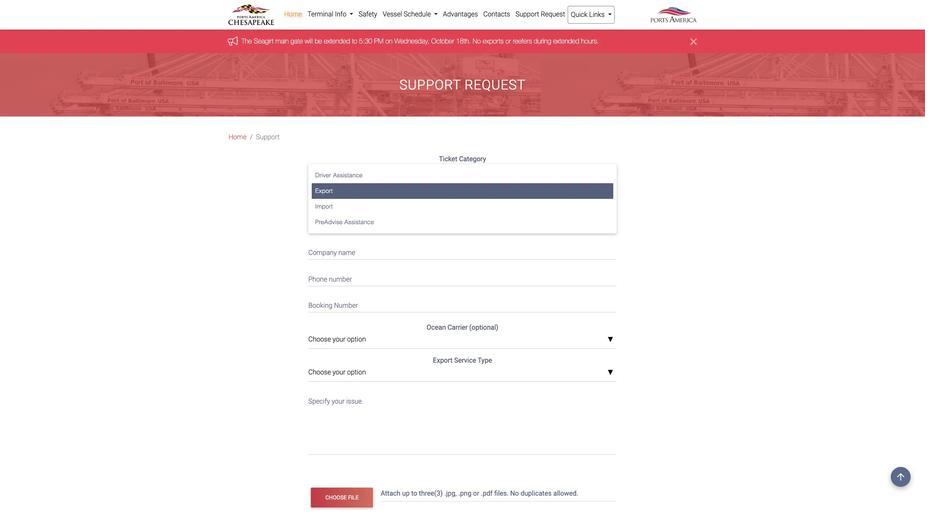 Task type: vqa. For each thing, say whether or not it's contained in the screenshot.
Support Request
yes



Task type: locate. For each thing, give the bounding box(es) containing it.
0 horizontal spatial home
[[229, 133, 247, 141]]

1 horizontal spatial name
[[338, 249, 355, 257]]

will
[[305, 37, 313, 45]]

export up mail
[[315, 188, 333, 194]]

0 horizontal spatial request
[[465, 77, 526, 93]]

your
[[333, 336, 346, 344], [333, 369, 346, 377], [332, 397, 345, 405]]

export up e-mail
[[308, 167, 328, 175]]

terminal
[[307, 10, 333, 18]]

0 vertical spatial choose
[[308, 336, 331, 344]]

E-mail email field
[[308, 191, 617, 207]]

0 vertical spatial ▼
[[608, 337, 613, 343]]

0 vertical spatial choose your option
[[308, 336, 366, 344]]

2 extended from the left
[[553, 37, 579, 45]]

▼
[[608, 337, 613, 343], [608, 370, 613, 376]]

choose down booking
[[308, 336, 331, 344]]

0 vertical spatial home
[[284, 10, 302, 18]]

0 vertical spatial export
[[308, 167, 328, 175]]

booking number
[[308, 302, 358, 310]]

2 vertical spatial choose
[[325, 495, 347, 501]]

0 horizontal spatial name
[[320, 222, 337, 230]]

specify
[[308, 397, 330, 405]]

1 vertical spatial support
[[399, 77, 461, 93]]

the seagirt main gate will be extended to 5:30 pm on wednesday, october 18th.  no exports or reefers during extended hours. alert
[[0, 30, 925, 53]]

name for full name
[[320, 222, 337, 230]]

0 vertical spatial assistance
[[333, 172, 363, 179]]

0 vertical spatial request
[[541, 10, 565, 18]]

0 vertical spatial your
[[333, 336, 346, 344]]

extended right during
[[553, 37, 579, 45]]

1 vertical spatial assistance
[[344, 219, 374, 226]]

your left issue
[[332, 397, 345, 405]]

export left the "service"
[[433, 357, 453, 365]]

1 ▼ from the top
[[608, 337, 613, 343]]

advantages
[[443, 10, 478, 18]]

option down number
[[347, 336, 366, 344]]

request
[[541, 10, 565, 18], [465, 77, 526, 93]]

carrier
[[448, 324, 468, 332]]

1 vertical spatial name
[[338, 249, 355, 257]]

to
[[352, 37, 357, 45]]

october
[[432, 37, 454, 45]]

support
[[516, 10, 539, 18], [399, 77, 461, 93], [256, 133, 280, 141]]

export for driver
[[315, 188, 333, 194]]

0 vertical spatial name
[[320, 222, 337, 230]]

assistance right driver
[[333, 172, 363, 179]]

service
[[454, 357, 476, 365]]

1 vertical spatial ▼
[[608, 370, 613, 376]]

choose your option up specify your issue
[[308, 369, 366, 377]]

choose your option down booking number
[[308, 336, 366, 344]]

phone number
[[308, 275, 352, 283]]

bullhorn image
[[228, 36, 242, 46]]

mail
[[314, 196, 327, 204]]

the seagirt main gate will be extended to 5:30 pm on wednesday, october 18th.  no exports or reefers during extended hours. link
[[242, 37, 599, 45]]

0 horizontal spatial extended
[[324, 37, 350, 45]]

name for company name
[[338, 249, 355, 257]]

1 vertical spatial request
[[465, 77, 526, 93]]

0 vertical spatial option
[[347, 336, 366, 344]]

support request link
[[513, 6, 568, 23]]

Full name text field
[[308, 217, 617, 233]]

be
[[315, 37, 322, 45]]

Attach up to three(3) .jpg, .png or .pdf files. No duplicates allowed. text field
[[380, 486, 618, 502]]

ocean
[[427, 324, 446, 332]]

1 horizontal spatial support
[[399, 77, 461, 93]]

option
[[347, 336, 366, 344], [347, 369, 366, 377]]

info
[[335, 10, 346, 18]]

0 vertical spatial support
[[516, 10, 539, 18]]

2 vertical spatial support
[[256, 133, 280, 141]]

support request
[[516, 10, 565, 18], [399, 77, 526, 93]]

option up issue
[[347, 369, 366, 377]]

choose
[[308, 336, 331, 344], [308, 369, 331, 377], [325, 495, 347, 501]]

1 horizontal spatial extended
[[553, 37, 579, 45]]

quick links link
[[568, 6, 615, 24]]

1 vertical spatial export
[[315, 188, 333, 194]]

full name
[[308, 222, 337, 230]]

extended
[[324, 37, 350, 45], [553, 37, 579, 45]]

Phone number text field
[[308, 270, 617, 286]]

your up specify your issue
[[333, 369, 346, 377]]

contacts link
[[481, 6, 513, 23]]

1 horizontal spatial home link
[[281, 6, 305, 23]]

export for ticket
[[308, 167, 328, 175]]

choose your option
[[308, 336, 366, 344], [308, 369, 366, 377]]

1 vertical spatial choose your option
[[308, 369, 366, 377]]

0 horizontal spatial support
[[256, 133, 280, 141]]

assistance right "preadvise"
[[344, 219, 374, 226]]

1 horizontal spatial home
[[284, 10, 302, 18]]

vessel schedule link
[[380, 6, 440, 23]]

links
[[589, 11, 605, 19]]

number
[[334, 302, 358, 310]]

0 vertical spatial support request
[[516, 10, 565, 18]]

name
[[320, 222, 337, 230], [338, 249, 355, 257]]

assistance for driver assistance
[[333, 172, 363, 179]]

name right full
[[320, 222, 337, 230]]

home
[[284, 10, 302, 18], [229, 133, 247, 141]]

home link
[[281, 6, 305, 23], [229, 132, 247, 143]]

choose left file
[[325, 495, 347, 501]]

ticket category
[[439, 155, 486, 163]]

hours.
[[581, 37, 599, 45]]

1 vertical spatial home link
[[229, 132, 247, 143]]

file
[[348, 495, 359, 501]]

name right 'company'
[[338, 249, 355, 257]]

your down booking number
[[333, 336, 346, 344]]

company
[[308, 249, 337, 257]]

1 vertical spatial option
[[347, 369, 366, 377]]

seagirt
[[254, 37, 274, 45]]

2 vertical spatial your
[[332, 397, 345, 405]]

assistance
[[333, 172, 363, 179], [344, 219, 374, 226]]

2 horizontal spatial support
[[516, 10, 539, 18]]

export
[[308, 167, 328, 175], [315, 188, 333, 194], [433, 357, 453, 365]]

issue
[[346, 397, 362, 405]]

reefers
[[513, 37, 532, 45]]

extended left to
[[324, 37, 350, 45]]

choose up the specify at the left bottom of the page
[[308, 369, 331, 377]]



Task type: describe. For each thing, give the bounding box(es) containing it.
e-mail
[[308, 196, 327, 204]]

Booking Number text field
[[308, 296, 617, 313]]

close image
[[691, 36, 697, 47]]

0 vertical spatial home link
[[281, 6, 305, 23]]

go to top image
[[891, 467, 911, 487]]

pm
[[374, 37, 384, 45]]

or
[[506, 37, 511, 45]]

assistance for preadvise assistance
[[344, 219, 374, 226]]

preadvise assistance
[[315, 219, 374, 226]]

1 extended from the left
[[324, 37, 350, 45]]

driver assistance
[[315, 172, 363, 179]]

1 vertical spatial your
[[333, 369, 346, 377]]

company name
[[308, 249, 355, 257]]

1 horizontal spatial request
[[541, 10, 565, 18]]

2 choose your option from the top
[[308, 369, 366, 377]]

import
[[315, 203, 333, 210]]

1 option from the top
[[347, 336, 366, 344]]

2 vertical spatial export
[[433, 357, 453, 365]]

(optional)
[[469, 324, 498, 332]]

category
[[459, 155, 486, 163]]

ticket
[[439, 155, 457, 163]]

terminal info
[[307, 10, 348, 18]]

export service type
[[433, 357, 492, 365]]

1 vertical spatial support request
[[399, 77, 526, 93]]

number
[[329, 275, 352, 283]]

5:30
[[359, 37, 372, 45]]

vessel schedule
[[383, 10, 433, 18]]

safety
[[359, 10, 377, 18]]

choose file
[[325, 495, 359, 501]]

wednesday,
[[395, 37, 430, 45]]

booking
[[308, 302, 332, 310]]

safety link
[[356, 6, 380, 23]]

1 vertical spatial home
[[229, 133, 247, 141]]

preadvise
[[315, 219, 343, 226]]

no
[[473, 37, 481, 45]]

advantages link
[[440, 6, 481, 23]]

1 vertical spatial choose
[[308, 369, 331, 377]]

the seagirt main gate will be extended to 5:30 pm on wednesday, october 18th.  no exports or reefers during extended hours.
[[242, 37, 599, 45]]

schedule
[[404, 10, 431, 18]]

quick links
[[571, 11, 606, 19]]

the
[[242, 37, 252, 45]]

quick
[[571, 11, 588, 19]]

Specify your issue text field
[[308, 392, 617, 455]]

2 option from the top
[[347, 369, 366, 377]]

main
[[276, 37, 289, 45]]

full
[[308, 222, 319, 230]]

18th.
[[456, 37, 471, 45]]

phone
[[308, 275, 327, 283]]

gate
[[291, 37, 303, 45]]

specify your issue
[[308, 397, 362, 405]]

0 horizontal spatial home link
[[229, 132, 247, 143]]

terminal info link
[[305, 6, 356, 23]]

contacts
[[483, 10, 510, 18]]

2 ▼ from the top
[[608, 370, 613, 376]]

e-
[[308, 196, 314, 204]]

driver
[[315, 172, 331, 179]]

on
[[386, 37, 393, 45]]

exports
[[483, 37, 504, 45]]

support request inside support request link
[[516, 10, 565, 18]]

vessel
[[383, 10, 402, 18]]

Company name text field
[[308, 244, 617, 260]]

type
[[478, 357, 492, 365]]

1 choose your option from the top
[[308, 336, 366, 344]]

during
[[534, 37, 551, 45]]

ocean carrier (optional)
[[427, 324, 498, 332]]



